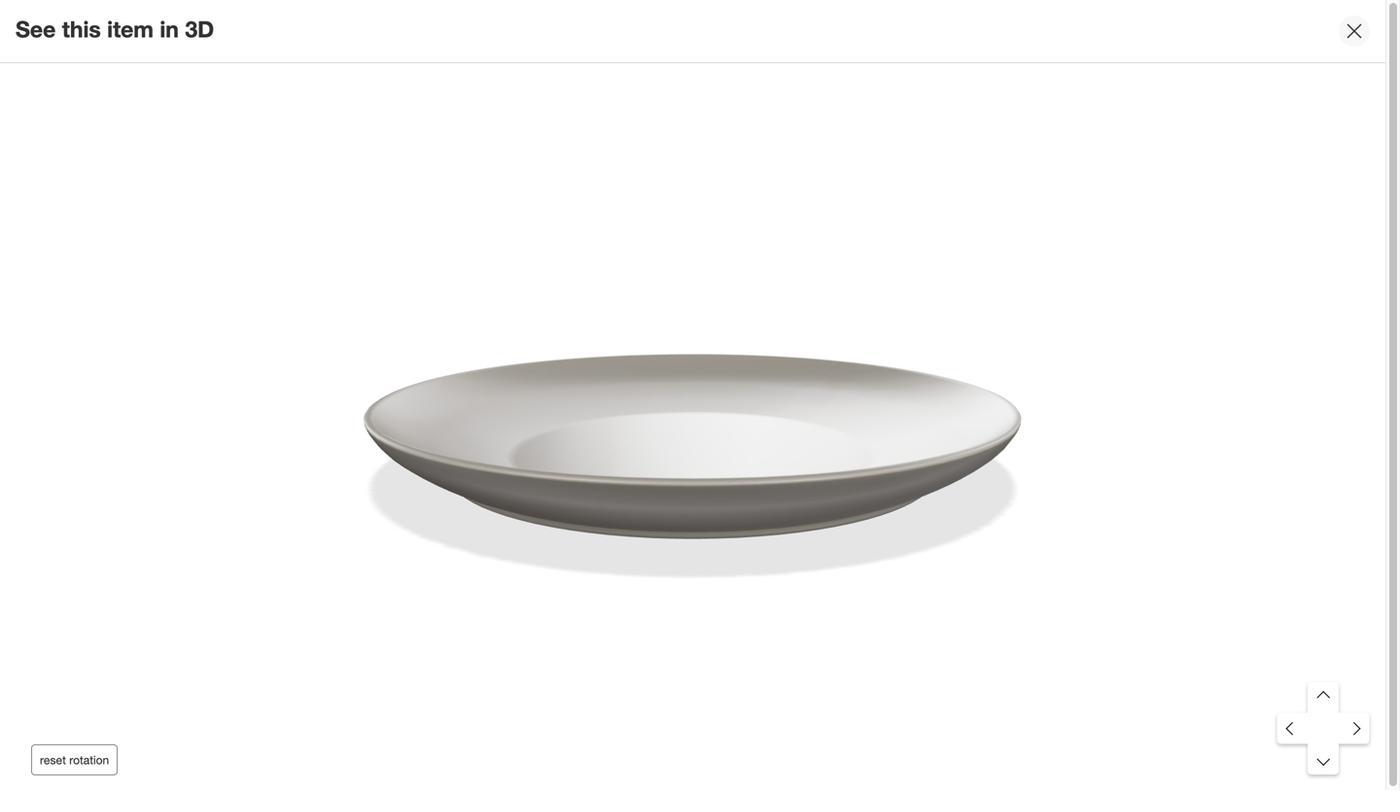 Task type: describe. For each thing, give the bounding box(es) containing it.
check other stores button
[[899, 47, 1017, 69]]

north
[[794, 48, 837, 67]]

stores
[[978, 49, 1016, 66]]

at
[[716, 367, 732, 386]]

dishwasher safe button
[[716, 394, 857, 437]]

this
[[62, 16, 101, 43]]

other
[[943, 49, 974, 66]]

reset
[[40, 753, 66, 768]]

dishwasher
[[755, 407, 826, 424]]

check other stores
[[900, 49, 1016, 66]]

item
[[107, 16, 154, 43]]

at a glance
[[716, 367, 799, 386]]

3d
[[185, 16, 214, 43]]

advertisement region
[[716, 453, 1358, 527]]

check
[[900, 49, 939, 66]]

highlights
[[109, 739, 184, 758]]

a
[[736, 367, 745, 386]]

safe
[[830, 407, 857, 424]]

rotation
[[69, 753, 109, 768]]

reset rotation button
[[31, 745, 118, 776]]

in
[[160, 16, 179, 43]]



Task type: vqa. For each thing, say whether or not it's contained in the screenshot.
THE NORTH
yes



Task type: locate. For each thing, give the bounding box(es) containing it.
north dallas button
[[794, 46, 887, 69]]

reset rotation
[[40, 753, 109, 768]]

glance
[[750, 367, 799, 386]]

up
[[753, 48, 771, 67]]

rotate right by 22.5 degrees image
[[1339, 714, 1370, 745]]

see this item in 3d
[[16, 16, 214, 43]]

rotate left by 22.5 degrees image
[[1277, 714, 1308, 745]]

dallas
[[841, 48, 887, 67]]

dishwasher safe
[[755, 407, 857, 424]]

pick
[[716, 48, 748, 67]]

image gallery element
[[28, 0, 670, 564]]

rotate up by 22.5 degrees image
[[1308, 683, 1339, 714]]

10" stoneware avesta dinner plates - threshold™, 3 of 4 image
[[356, 0, 670, 140]]

at
[[776, 48, 790, 67]]

see this item in 3d dialog
[[0, 0, 1400, 791]]

rotate down by 22.5 degrees image
[[1308, 744, 1339, 775]]

see
[[16, 16, 56, 43]]

10" stoneware avesta dinner plates - threshold™, 2 of 4 image
[[28, 0, 341, 140]]

pick up at north dallas
[[716, 48, 887, 67]]



